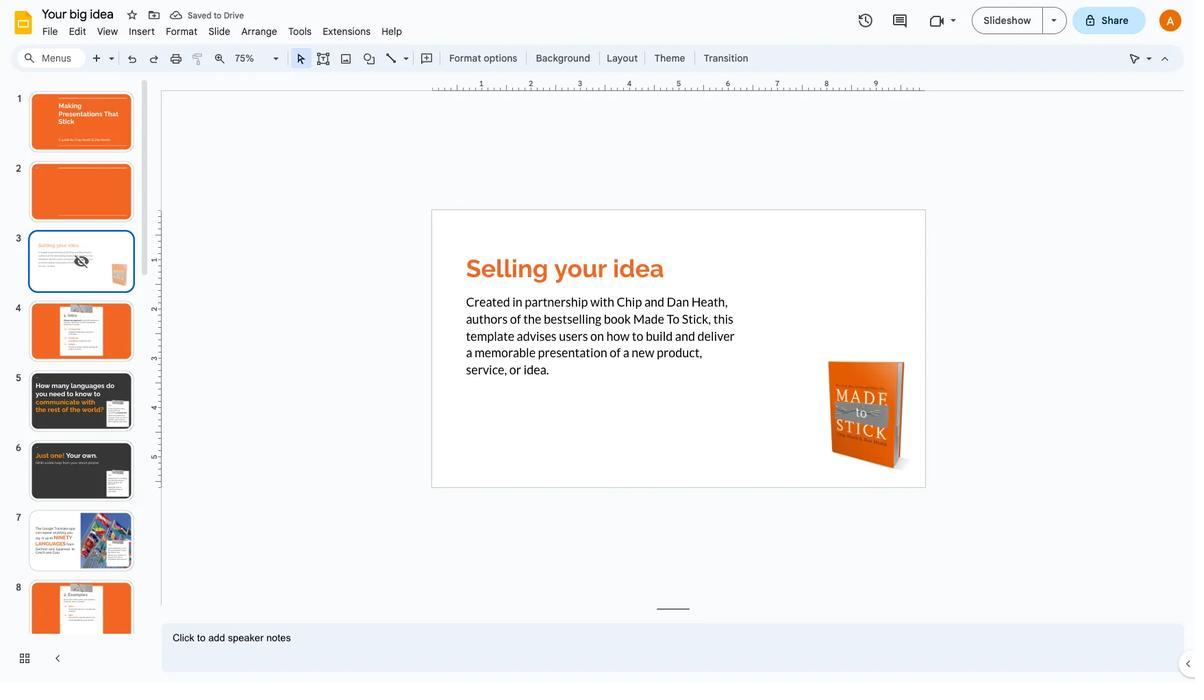 Task type: locate. For each thing, give the bounding box(es) containing it.
format left the options
[[450, 52, 482, 64]]

Menus field
[[17, 49, 86, 68]]

format
[[166, 25, 198, 38], [450, 52, 482, 64]]

background button
[[530, 48, 597, 69]]

application
[[0, 0, 1196, 684]]

shape image
[[361, 49, 377, 68]]

menu bar containing file
[[37, 18, 408, 40]]

saved
[[188, 10, 212, 20]]

navigation
[[0, 77, 151, 684]]

format for format options
[[450, 52, 482, 64]]

1 horizontal spatial format
[[450, 52, 482, 64]]

format options
[[450, 52, 518, 64]]

format inside button
[[450, 52, 482, 64]]

main toolbar
[[85, 48, 756, 69]]

share
[[1102, 14, 1129, 27]]

saved to drive
[[188, 10, 244, 20]]

start slideshow (⌘+enter) image
[[1052, 19, 1057, 22]]

options
[[484, 52, 518, 64]]

menu bar
[[37, 18, 408, 40]]

Rename text field
[[37, 5, 121, 22]]

menu bar inside menu bar banner
[[37, 18, 408, 40]]

format options button
[[443, 48, 524, 69]]

Zoom field
[[231, 49, 285, 69]]

format down saved
[[166, 25, 198, 38]]

0 vertical spatial format
[[166, 25, 198, 38]]

extensions
[[323, 25, 371, 38]]

layout
[[607, 52, 638, 64]]

slideshow button
[[973, 7, 1043, 34]]

arrange menu item
[[236, 23, 283, 40]]

edit
[[69, 25, 86, 38]]

saved to drive button
[[167, 5, 247, 25]]

1 vertical spatial format
[[450, 52, 482, 64]]

0 horizontal spatial format
[[166, 25, 198, 38]]

view
[[97, 25, 118, 38]]

edit menu item
[[63, 23, 92, 40]]

slideshow
[[984, 14, 1032, 27]]

format inside menu item
[[166, 25, 198, 38]]



Task type: vqa. For each thing, say whether or not it's contained in the screenshot.
to
yes



Task type: describe. For each thing, give the bounding box(es) containing it.
slide
[[209, 25, 231, 38]]

select line image
[[400, 49, 409, 54]]

insert image image
[[338, 49, 354, 68]]

insert
[[129, 25, 155, 38]]

file
[[42, 25, 58, 38]]

theme
[[655, 52, 686, 64]]

help menu item
[[376, 23, 408, 40]]

arrange
[[241, 25, 277, 38]]

tools
[[288, 25, 312, 38]]

layout button
[[603, 48, 642, 69]]

transition button
[[698, 48, 755, 69]]

application containing slideshow
[[0, 0, 1196, 684]]

menu bar banner
[[0, 0, 1196, 684]]

extensions menu item
[[317, 23, 376, 40]]

tools menu item
[[283, 23, 317, 40]]

to
[[214, 10, 222, 20]]

file menu item
[[37, 23, 63, 40]]

drive
[[224, 10, 244, 20]]

background
[[536, 52, 591, 64]]

transition
[[704, 52, 749, 64]]

help
[[382, 25, 402, 38]]

view menu item
[[92, 23, 124, 40]]

theme button
[[649, 48, 692, 69]]

format for format
[[166, 25, 198, 38]]

Star checkbox
[[123, 5, 142, 25]]

insert menu item
[[124, 23, 160, 40]]

new slide with layout image
[[106, 49, 114, 54]]

format menu item
[[160, 23, 203, 40]]

Zoom text field
[[233, 49, 271, 68]]

mode and view toolbar
[[1125, 45, 1177, 72]]

slide menu item
[[203, 23, 236, 40]]

share button
[[1073, 7, 1147, 34]]



